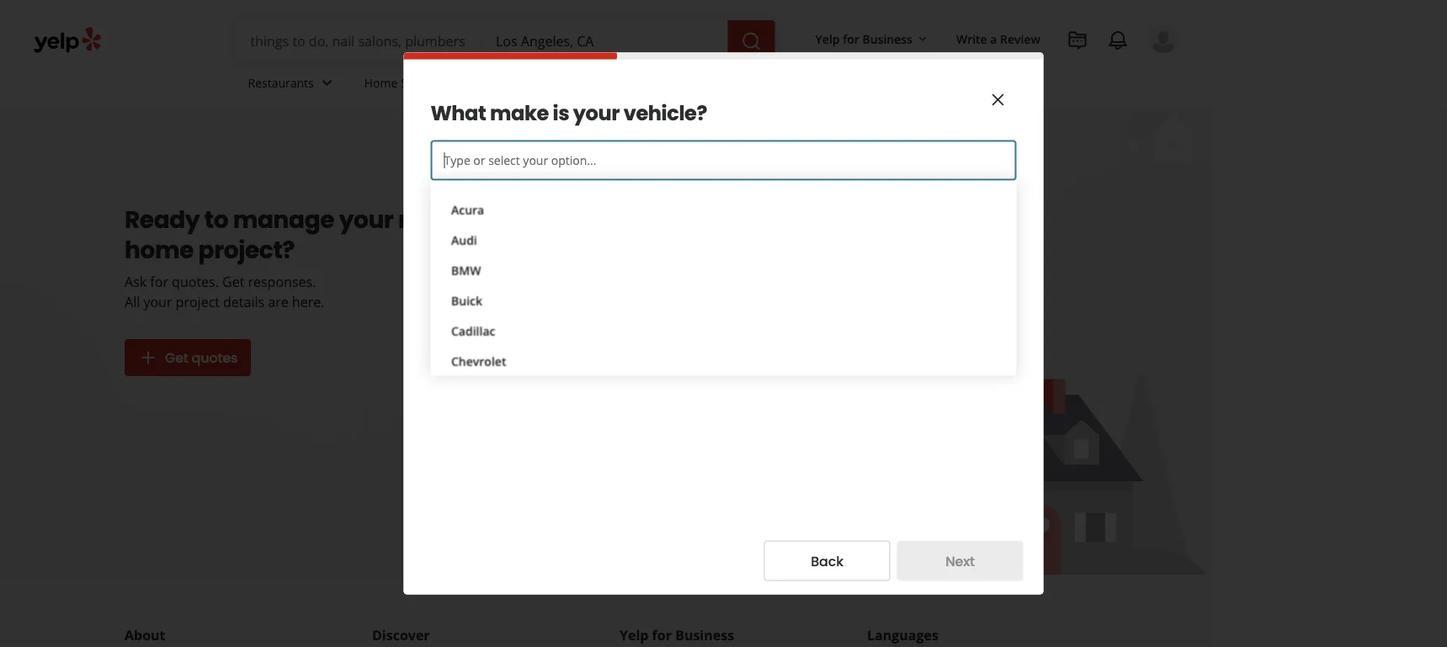 Task type: vqa. For each thing, say whether or not it's contained in the screenshot.
Yelp to the top
yes



Task type: describe. For each thing, give the bounding box(es) containing it.
manage
[[233, 203, 334, 236]]

next
[[398, 203, 451, 236]]

responses.
[[248, 273, 316, 291]]

here.
[[292, 293, 325, 311]]

yelp for business inside 'button'
[[816, 31, 913, 47]]

cadillac button
[[444, 315, 1004, 346]]

project?
[[198, 233, 295, 267]]

0 horizontal spatial business
[[676, 627, 735, 645]]

search image
[[742, 31, 762, 51]]

quotes
[[192, 348, 238, 367]]

ask
[[125, 273, 147, 291]]

make
[[490, 99, 549, 127]]

home
[[364, 75, 398, 91]]

is
[[553, 99, 569, 127]]

acura button
[[444, 194, 1004, 224]]

what make is your vehicle? tab panel
[[431, 86, 1017, 376]]

buick button
[[444, 285, 1004, 315]]

0 horizontal spatial yelp for business
[[620, 627, 735, 645]]

24 chevron down v2 image
[[317, 73, 338, 93]]

1 horizontal spatial for
[[652, 627, 672, 645]]

review
[[1001, 31, 1041, 47]]

projects image
[[1068, 30, 1088, 51]]

next
[[946, 552, 975, 571]]

24 add v2 image
[[138, 348, 158, 368]]

acura
[[451, 201, 484, 217]]

yelp inside 'button'
[[816, 31, 840, 47]]

next button
[[897, 541, 1024, 582]]

yelp for business button
[[809, 24, 937, 54]]

write a review
[[957, 31, 1041, 47]]

Type or select your option... text field
[[431, 140, 1017, 181]]

chevrolet
[[451, 353, 506, 369]]

to
[[204, 203, 228, 236]]

progress progress bar
[[404, 53, 1044, 59]]

buick
[[451, 292, 482, 308]]

a
[[991, 31, 998, 47]]

for inside 'button'
[[843, 31, 860, 47]]

restaurants
[[248, 75, 314, 91]]

get quotes
[[165, 348, 238, 367]]

are
[[268, 293, 289, 311]]

ready to manage your next home project? ask for quotes. get responses. all your project details are here.
[[125, 203, 451, 311]]



Task type: locate. For each thing, give the bounding box(es) containing it.
your inside tab panel
[[573, 99, 620, 127]]

languages
[[868, 627, 939, 645]]

1 horizontal spatial yelp for business
[[816, 31, 913, 47]]

0 horizontal spatial get
[[165, 348, 188, 367]]

yelp for business
[[816, 31, 913, 47], [620, 627, 735, 645]]

notifications image
[[1108, 30, 1129, 51]]

yelp
[[816, 31, 840, 47], [620, 627, 649, 645]]

home
[[125, 233, 194, 267]]

chevrolet button
[[444, 346, 1004, 376]]

0 vertical spatial your
[[573, 99, 620, 127]]

get quotes button
[[125, 339, 251, 376]]

home services link
[[351, 61, 483, 109]]

what make is your vehicle? dialog
[[0, 0, 1448, 648]]

2 horizontal spatial for
[[843, 31, 860, 47]]

audi button
[[444, 224, 1004, 255]]

write
[[957, 31, 988, 47]]

get right 24 add v2 icon
[[165, 348, 188, 367]]

business categories element
[[235, 61, 1179, 109]]

about
[[125, 627, 166, 645]]

for
[[843, 31, 860, 47], [150, 273, 168, 291], [652, 627, 672, 645]]

0 horizontal spatial yelp
[[620, 627, 649, 645]]

1 horizontal spatial get
[[222, 273, 245, 291]]

1 vertical spatial yelp for business
[[620, 627, 735, 645]]

2 vertical spatial your
[[143, 293, 172, 311]]

your right all
[[143, 293, 172, 311]]

your for vehicle?
[[573, 99, 620, 127]]

project
[[176, 293, 220, 311]]

1 horizontal spatial your
[[339, 203, 394, 236]]

0 vertical spatial yelp for business
[[816, 31, 913, 47]]

details
[[223, 293, 265, 311]]

0 vertical spatial business
[[863, 31, 913, 47]]

list box containing acura
[[431, 181, 1017, 376]]

1 vertical spatial for
[[150, 273, 168, 291]]

discover
[[372, 627, 430, 645]]

back button
[[764, 541, 891, 582]]

None search field
[[237, 20, 779, 61]]

1 horizontal spatial yelp
[[816, 31, 840, 47]]

back
[[811, 552, 844, 571]]

business
[[863, 31, 913, 47], [676, 627, 735, 645]]

1 vertical spatial get
[[165, 348, 188, 367]]

your left next
[[339, 203, 394, 236]]

1 horizontal spatial business
[[863, 31, 913, 47]]

vehicle?
[[624, 99, 707, 127]]

get
[[222, 273, 245, 291], [165, 348, 188, 367]]

2 horizontal spatial your
[[573, 99, 620, 127]]

your right is
[[573, 99, 620, 127]]

home services
[[364, 75, 446, 91]]

what
[[431, 99, 486, 127]]

what make is your vehicle?
[[431, 99, 707, 127]]

all
[[125, 293, 140, 311]]

list box
[[431, 181, 1017, 376]]

user actions element
[[802, 21, 1203, 125]]

your
[[573, 99, 620, 127], [339, 203, 394, 236], [143, 293, 172, 311]]

audi
[[451, 232, 477, 248]]

16 chevron down v2 image
[[916, 33, 930, 46]]

bmw button
[[444, 255, 1004, 285]]

your for next
[[339, 203, 394, 236]]

close image
[[988, 90, 1009, 110]]

0 horizontal spatial for
[[150, 273, 168, 291]]

quotes.
[[172, 273, 219, 291]]

0 horizontal spatial your
[[143, 293, 172, 311]]

services
[[401, 75, 446, 91]]

list box inside what make is your vehicle? dialog
[[431, 181, 1017, 376]]

0 vertical spatial for
[[843, 31, 860, 47]]

get inside ready to manage your next home project? ask for quotes. get responses. all your project details are here.
[[222, 273, 245, 291]]

bmw
[[451, 262, 481, 278]]

get inside button
[[165, 348, 188, 367]]

1 vertical spatial your
[[339, 203, 394, 236]]

1 vertical spatial business
[[676, 627, 735, 645]]

write a review link
[[950, 24, 1048, 54]]

restaurants link
[[235, 61, 351, 109]]

cadillac
[[451, 323, 495, 339]]

get up the details
[[222, 273, 245, 291]]

1 vertical spatial yelp
[[620, 627, 649, 645]]

0 vertical spatial get
[[222, 273, 245, 291]]

ready
[[125, 203, 200, 236]]

for inside ready to manage your next home project? ask for quotes. get responses. all your project details are here.
[[150, 273, 168, 291]]

0 vertical spatial yelp
[[816, 31, 840, 47]]

2 vertical spatial for
[[652, 627, 672, 645]]

business inside 'button'
[[863, 31, 913, 47]]



